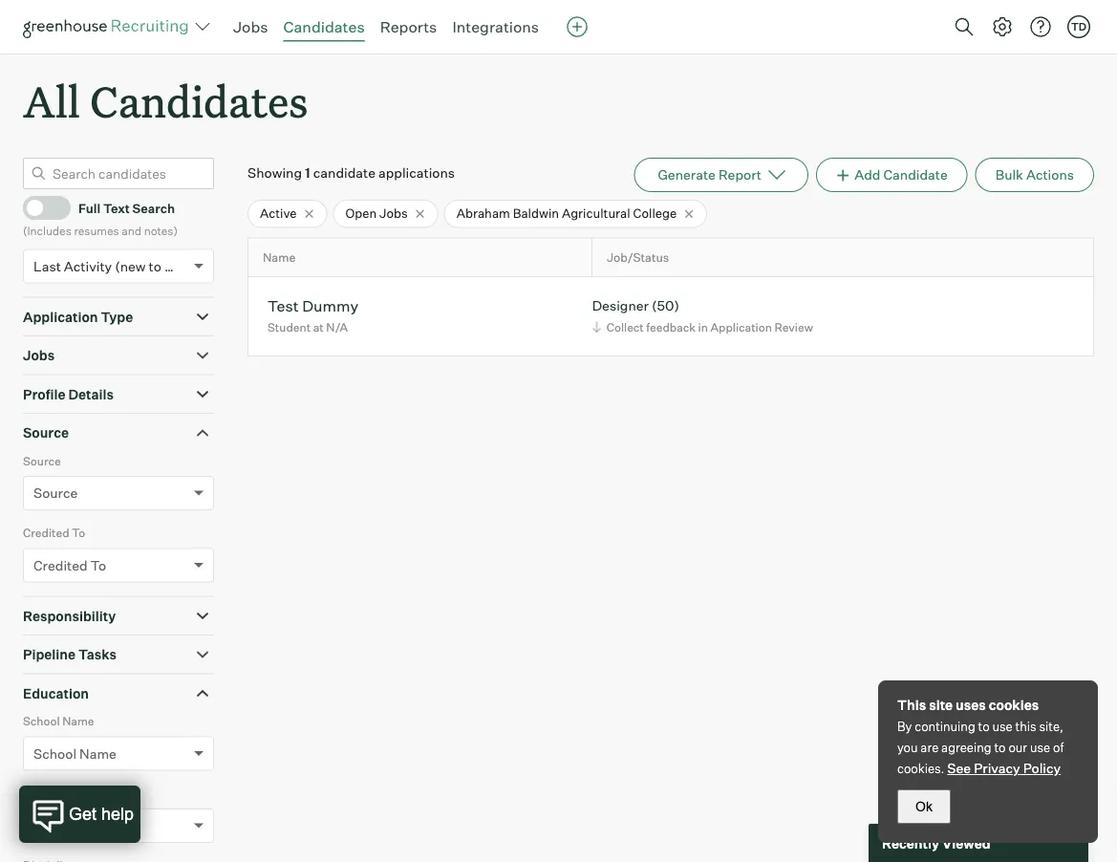 Task type: describe. For each thing, give the bounding box(es) containing it.
agreeing
[[942, 740, 992, 755]]

source for "source" element
[[23, 425, 69, 441]]

1 vertical spatial candidates
[[90, 73, 308, 129]]

credited to element
[[23, 524, 214, 596]]

details
[[68, 386, 114, 403]]

0 vertical spatial name
[[263, 250, 296, 265]]

1 horizontal spatial to
[[90, 557, 106, 574]]

see privacy policy
[[948, 760, 1061, 777]]

school name element
[[23, 712, 214, 785]]

2 horizontal spatial to
[[995, 740, 1006, 755]]

test dummy student at n/a
[[268, 296, 359, 334]]

2 vertical spatial name
[[79, 745, 117, 762]]

our
[[1009, 740, 1028, 755]]

collect feedback in application review link
[[590, 318, 818, 336]]

site
[[929, 697, 953, 714]]

student
[[268, 320, 311, 334]]

candidates link
[[283, 17, 365, 36]]

generate
[[658, 167, 716, 183]]

baldwin
[[513, 206, 559, 221]]

0 vertical spatial credited to
[[23, 526, 85, 540]]

1 vertical spatial credited to
[[33, 557, 106, 574]]

agricultural
[[562, 206, 631, 221]]

see privacy policy link
[[948, 760, 1061, 777]]

candidate
[[884, 167, 948, 183]]

resumes
[[74, 223, 119, 238]]

cookies
[[989, 697, 1039, 714]]

source for credited to element
[[23, 454, 61, 468]]

greenhouse recruiting image
[[23, 15, 195, 38]]

abraham
[[457, 206, 510, 221]]

integrations link
[[453, 17, 539, 36]]

by continuing to use this site, you are agreeing to our use of cookies.
[[898, 719, 1064, 776]]

notes)
[[144, 223, 178, 238]]

1 horizontal spatial jobs
[[233, 17, 268, 36]]

integrations
[[453, 17, 539, 36]]

jobs link
[[233, 17, 268, 36]]

last activity (new to old)
[[33, 258, 189, 275]]

pipeline tasks
[[23, 646, 117, 663]]

at
[[313, 320, 324, 334]]

in
[[698, 320, 708, 334]]

full text search (includes resumes and notes)
[[23, 200, 178, 238]]

td
[[1071, 20, 1087, 33]]

test dummy link
[[268, 296, 359, 318]]

reports
[[380, 17, 437, 36]]

0 horizontal spatial application
[[23, 308, 98, 325]]

1 vertical spatial school name
[[33, 745, 117, 762]]

application inside designer (50) collect feedback in application review
[[711, 320, 772, 334]]

ok button
[[898, 790, 951, 824]]

recently viewed
[[882, 835, 991, 851]]

responsibility
[[23, 608, 116, 624]]

viewed
[[942, 835, 991, 851]]

(includes
[[23, 223, 71, 238]]

bulk actions link
[[976, 158, 1095, 192]]

Search candidates field
[[23, 158, 214, 189]]

abraham baldwin agricultural college
[[457, 206, 677, 221]]

1 vertical spatial school
[[33, 745, 77, 762]]

1 vertical spatial credited
[[33, 557, 88, 574]]

showing
[[248, 165, 302, 181]]

0 vertical spatial use
[[993, 719, 1013, 734]]

college
[[633, 206, 677, 221]]

feedback
[[647, 320, 696, 334]]

generate report
[[658, 167, 762, 183]]

td button
[[1064, 11, 1095, 42]]

this site uses cookies
[[898, 697, 1039, 714]]

of
[[1053, 740, 1064, 755]]

dummy
[[302, 296, 359, 315]]

0 vertical spatial credited
[[23, 526, 69, 540]]

policy
[[1023, 760, 1061, 777]]

type
[[101, 308, 133, 325]]

1 vertical spatial jobs
[[380, 206, 408, 221]]

td button
[[1068, 15, 1091, 38]]

0 vertical spatial candidates
[[283, 17, 365, 36]]

profile
[[23, 386, 65, 403]]

0 vertical spatial school
[[23, 714, 60, 729]]



Task type: vqa. For each thing, say whether or not it's contained in the screenshot.
the top the Company
no



Task type: locate. For each thing, give the bounding box(es) containing it.
by
[[898, 719, 912, 734]]

see
[[948, 760, 971, 777]]

use
[[993, 719, 1013, 734], [1030, 740, 1051, 755]]

report
[[719, 167, 762, 183]]

and
[[122, 223, 141, 238]]

search
[[132, 200, 175, 216]]

open
[[346, 206, 377, 221]]

1 vertical spatial degree
[[33, 817, 79, 834]]

full
[[78, 200, 101, 216]]

jobs right open at the left top of page
[[380, 206, 408, 221]]

to down "source" element
[[72, 526, 85, 540]]

to up responsibility
[[90, 557, 106, 574]]

candidate
[[313, 165, 376, 181]]

application down last
[[23, 308, 98, 325]]

privacy
[[974, 760, 1021, 777]]

review
[[775, 320, 813, 334]]

actions
[[1027, 167, 1074, 183]]

to down uses
[[978, 719, 990, 734]]

last activity (new to old) option
[[33, 258, 189, 275]]

jobs up profile
[[23, 347, 55, 364]]

text
[[103, 200, 130, 216]]

n/a
[[326, 320, 348, 334]]

candidate reports are now available! apply filters and select "view in app" element
[[634, 158, 809, 192]]

0 horizontal spatial to
[[149, 258, 161, 275]]

to left the our
[[995, 740, 1006, 755]]

1 horizontal spatial application
[[711, 320, 772, 334]]

open jobs
[[346, 206, 408, 221]]

0 vertical spatial to
[[72, 526, 85, 540]]

name down active
[[263, 250, 296, 265]]

degree
[[23, 786, 62, 801], [33, 817, 79, 834]]

to left old)
[[149, 258, 161, 275]]

last
[[33, 258, 61, 275]]

use left of
[[1030, 740, 1051, 755]]

application type
[[23, 308, 133, 325]]

source
[[23, 425, 69, 441], [23, 454, 61, 468], [33, 485, 78, 502]]

candidates down jobs link
[[90, 73, 308, 129]]

credited to down "source" element
[[23, 526, 85, 540]]

2 vertical spatial jobs
[[23, 347, 55, 364]]

collect
[[607, 320, 644, 334]]

name down education at the bottom left of the page
[[62, 714, 94, 729]]

applications
[[379, 165, 455, 181]]

0 vertical spatial jobs
[[233, 17, 268, 36]]

1 vertical spatial source
[[23, 454, 61, 468]]

degree element
[[23, 785, 214, 857]]

name
[[263, 250, 296, 265], [62, 714, 94, 729], [79, 745, 117, 762]]

recently
[[882, 835, 940, 851]]

all
[[23, 73, 80, 129]]

add
[[855, 167, 881, 183]]

activity
[[64, 258, 112, 275]]

this
[[1016, 719, 1037, 734]]

1 horizontal spatial to
[[978, 719, 990, 734]]

checkmark image
[[32, 200, 46, 214]]

bulk actions
[[996, 167, 1074, 183]]

designer
[[592, 297, 649, 314]]

0 vertical spatial to
[[149, 258, 161, 275]]

2 vertical spatial source
[[33, 485, 78, 502]]

jobs
[[233, 17, 268, 36], [380, 206, 408, 221], [23, 347, 55, 364]]

you
[[898, 740, 918, 755]]

0 vertical spatial source
[[23, 425, 69, 441]]

credited down "source" element
[[23, 526, 69, 540]]

0 horizontal spatial jobs
[[23, 347, 55, 364]]

(50)
[[652, 297, 680, 314]]

cookies.
[[898, 761, 945, 776]]

profile details
[[23, 386, 114, 403]]

0 vertical spatial degree
[[23, 786, 62, 801]]

to
[[72, 526, 85, 540], [90, 557, 106, 574]]

use left the this on the bottom right of the page
[[993, 719, 1013, 734]]

0 horizontal spatial use
[[993, 719, 1013, 734]]

application
[[23, 308, 98, 325], [711, 320, 772, 334]]

ok
[[916, 799, 933, 814]]

generate report button
[[634, 158, 809, 192]]

education
[[23, 685, 89, 702]]

1
[[305, 165, 310, 181]]

credited to
[[23, 526, 85, 540], [33, 557, 106, 574]]

2 horizontal spatial jobs
[[380, 206, 408, 221]]

reports link
[[380, 17, 437, 36]]

search image
[[953, 15, 976, 38]]

this
[[898, 697, 927, 714]]

add candidate
[[855, 167, 948, 183]]

application right in
[[711, 320, 772, 334]]

showing 1 candidate applications
[[248, 165, 455, 181]]

0 horizontal spatial to
[[72, 526, 85, 540]]

bulk
[[996, 167, 1024, 183]]

1 vertical spatial to
[[978, 719, 990, 734]]

credited up responsibility
[[33, 557, 88, 574]]

1 vertical spatial use
[[1030, 740, 1051, 755]]

tasks
[[78, 646, 117, 663]]

job/status
[[607, 250, 669, 265]]

continuing
[[915, 719, 976, 734]]

1 vertical spatial name
[[62, 714, 94, 729]]

1 vertical spatial to
[[90, 557, 106, 574]]

designer (50) collect feedback in application review
[[592, 297, 813, 334]]

candidates right jobs link
[[283, 17, 365, 36]]

school name
[[23, 714, 94, 729], [33, 745, 117, 762]]

add candidate link
[[816, 158, 968, 192]]

2 vertical spatial to
[[995, 740, 1006, 755]]

0 vertical spatial school name
[[23, 714, 94, 729]]

school
[[23, 714, 60, 729], [33, 745, 77, 762]]

old)
[[164, 258, 189, 275]]

(new
[[115, 258, 146, 275]]

active
[[260, 206, 297, 221]]

jobs left candidates link at the top
[[233, 17, 268, 36]]

uses
[[956, 697, 986, 714]]

test
[[268, 296, 299, 315]]

pipeline
[[23, 646, 76, 663]]

configure image
[[991, 15, 1014, 38]]

credited to up responsibility
[[33, 557, 106, 574]]

are
[[921, 740, 939, 755]]

candidates
[[283, 17, 365, 36], [90, 73, 308, 129]]

site,
[[1040, 719, 1064, 734]]

credited
[[23, 526, 69, 540], [33, 557, 88, 574]]

name up degree element
[[79, 745, 117, 762]]

1 horizontal spatial use
[[1030, 740, 1051, 755]]

source element
[[23, 452, 214, 524]]

all candidates
[[23, 73, 308, 129]]



